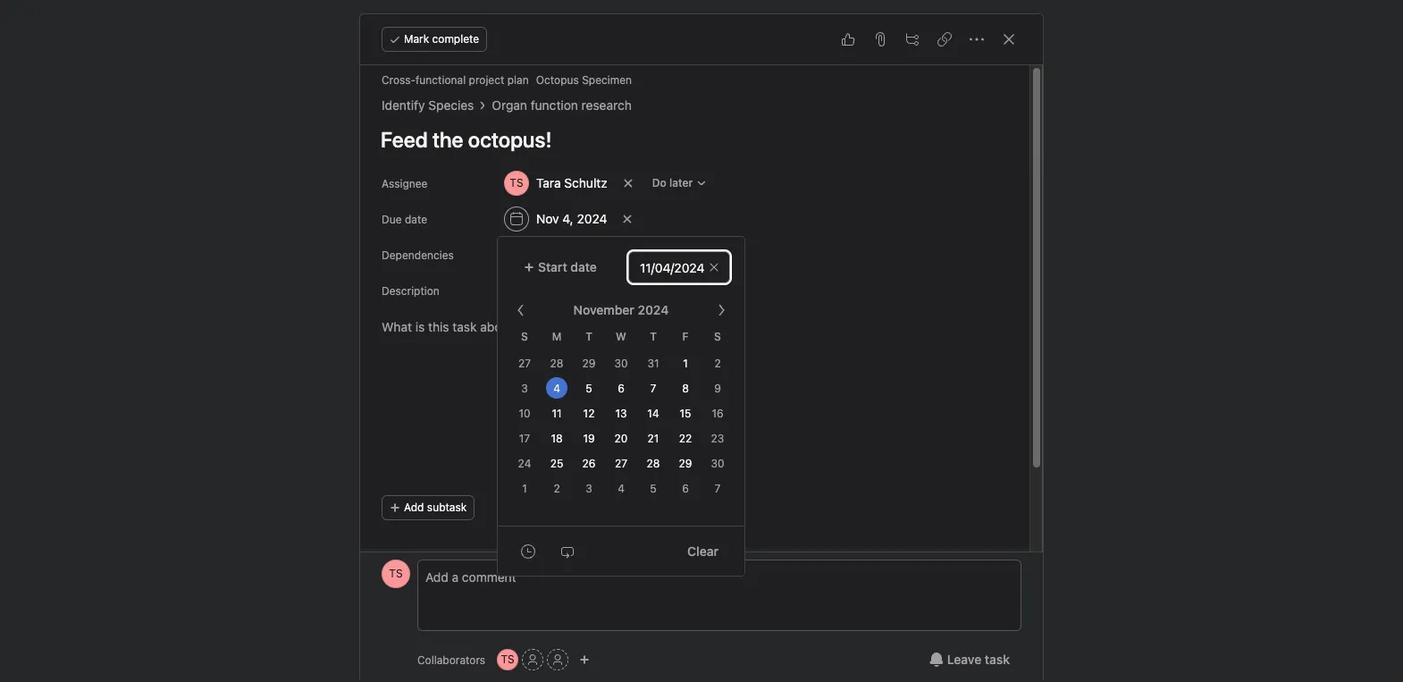 Task type: describe. For each thing, give the bounding box(es) containing it.
dependencies
[[528, 248, 601, 261]]

2 s from the left
[[714, 330, 721, 343]]

14
[[648, 407, 660, 420]]

11
[[552, 407, 562, 420]]

2024 inside dropdown button
[[638, 302, 669, 317]]

21
[[648, 432, 659, 445]]

octopus
[[536, 73, 579, 87]]

add dependencies button
[[496, 242, 609, 267]]

due
[[382, 213, 402, 226]]

specimen
[[582, 73, 632, 87]]

8
[[682, 382, 689, 395]]

date for due date
[[405, 213, 427, 226]]

organ function research
[[492, 97, 632, 113]]

23
[[711, 432, 725, 445]]

complete
[[432, 32, 479, 46]]

mark complete button
[[382, 27, 487, 52]]

1 vertical spatial 7
[[715, 482, 721, 495]]

17
[[519, 432, 530, 445]]

ts for the leftmost ts button
[[389, 567, 403, 580]]

do later
[[652, 176, 693, 190]]

cross-
[[382, 73, 416, 87]]

date for start date
[[571, 259, 597, 274]]

0 vertical spatial 5
[[586, 382, 593, 395]]

0 horizontal spatial 29
[[583, 357, 596, 370]]

m
[[552, 330, 562, 343]]

add dependencies
[[504, 248, 601, 261]]

november
[[574, 302, 635, 317]]

10
[[519, 407, 531, 420]]

add or remove collaborators image
[[579, 654, 590, 665]]

26
[[583, 457, 596, 470]]

1 vertical spatial 30
[[711, 457, 725, 470]]

0 likes. click to like this task image
[[841, 32, 856, 46]]

remove assignee image
[[623, 178, 634, 189]]

mark complete
[[404, 32, 479, 46]]

start
[[538, 259, 567, 274]]

add for add dependencies
[[504, 248, 525, 261]]

2 t from the left
[[650, 330, 657, 343]]

subtask
[[427, 501, 467, 514]]

tara schultz button
[[496, 167, 616, 199]]

2024 inside dropdown button
[[577, 211, 607, 226]]

november 2024
[[574, 302, 669, 317]]

collapse task pane image
[[1002, 32, 1017, 46]]

19
[[583, 432, 595, 445]]

13
[[616, 407, 627, 420]]

clear button
[[676, 535, 730, 567]]

identify
[[382, 97, 425, 113]]

20
[[615, 432, 628, 445]]

november 2024 button
[[562, 294, 699, 326]]

species
[[429, 97, 474, 113]]

w
[[616, 330, 627, 343]]

1 vertical spatial 4
[[618, 482, 625, 495]]

0 horizontal spatial 28
[[550, 357, 564, 370]]

functional
[[416, 73, 466, 87]]

tara
[[536, 175, 561, 190]]

1 t from the left
[[586, 330, 593, 343]]

1 vertical spatial clear due date image
[[709, 262, 720, 273]]

31
[[648, 357, 659, 370]]

0 horizontal spatial 4
[[554, 382, 560, 395]]

Due date text field
[[629, 251, 730, 283]]

1 vertical spatial ts button
[[497, 649, 519, 671]]

main content inside feed the octopus! dialog
[[360, 65, 1030, 650]]

1 horizontal spatial 3
[[586, 482, 593, 495]]

do
[[652, 176, 667, 190]]

22
[[679, 432, 692, 445]]

0 horizontal spatial 1
[[522, 482, 527, 495]]

start date
[[538, 259, 597, 274]]



Task type: vqa. For each thing, say whether or not it's contained in the screenshot.


Task type: locate. For each thing, give the bounding box(es) containing it.
5 down 21
[[650, 482, 657, 495]]

1 horizontal spatial t
[[650, 330, 657, 343]]

feed the octopus! dialog
[[360, 14, 1043, 682]]

0 vertical spatial clear due date image
[[623, 214, 633, 224]]

cross-functional project plan octopus specimen
[[382, 73, 632, 87]]

1 horizontal spatial s
[[714, 330, 721, 343]]

s down next month "image"
[[714, 330, 721, 343]]

0 horizontal spatial 3
[[521, 382, 528, 395]]

30 down w on the left of page
[[615, 357, 628, 370]]

later
[[670, 176, 693, 190]]

schultz
[[565, 175, 608, 190]]

0 vertical spatial 2024
[[577, 211, 607, 226]]

t
[[586, 330, 593, 343], [650, 330, 657, 343]]

add inside add dependencies button
[[504, 248, 525, 261]]

1 vertical spatial 1
[[522, 482, 527, 495]]

1 horizontal spatial date
[[571, 259, 597, 274]]

2
[[715, 357, 721, 370], [554, 482, 560, 495]]

do later button
[[644, 171, 716, 196]]

15
[[680, 407, 692, 420]]

plan
[[508, 73, 529, 87]]

7 down 23
[[715, 482, 721, 495]]

0 horizontal spatial 27
[[519, 357, 531, 370]]

f
[[683, 330, 689, 343]]

1 vertical spatial ts
[[501, 653, 515, 666]]

s
[[521, 330, 528, 343], [714, 330, 721, 343]]

add subtask image
[[906, 32, 920, 46]]

leave task button
[[918, 644, 1022, 676]]

nov 4, 2024 button
[[496, 203, 615, 235]]

ts button right collaborators
[[497, 649, 519, 671]]

previous month image
[[514, 303, 528, 317]]

9
[[715, 382, 721, 395]]

29 down 22
[[679, 457, 692, 470]]

1 horizontal spatial 6
[[682, 482, 689, 495]]

add inside add subtask button
[[404, 501, 424, 514]]

29 up 12
[[583, 357, 596, 370]]

main content
[[360, 65, 1030, 650]]

1 vertical spatial date
[[571, 259, 597, 274]]

0 horizontal spatial s
[[521, 330, 528, 343]]

0 horizontal spatial clear due date image
[[623, 214, 633, 224]]

1 horizontal spatial 5
[[650, 482, 657, 495]]

add left subtask
[[404, 501, 424, 514]]

1 vertical spatial 27
[[615, 457, 628, 470]]

2 up 9
[[715, 357, 721, 370]]

clear
[[688, 543, 719, 558]]

0 vertical spatial 2
[[715, 357, 721, 370]]

organ function research link
[[492, 96, 632, 115]]

3 up '10'
[[521, 382, 528, 395]]

0 horizontal spatial 2
[[554, 482, 560, 495]]

1 horizontal spatial 27
[[615, 457, 628, 470]]

1 horizontal spatial 2
[[715, 357, 721, 370]]

1 horizontal spatial clear due date image
[[709, 262, 720, 273]]

1 horizontal spatial 7
[[715, 482, 721, 495]]

1 vertical spatial 5
[[650, 482, 657, 495]]

0 horizontal spatial add
[[404, 501, 424, 514]]

0 vertical spatial date
[[405, 213, 427, 226]]

1 vertical spatial 2
[[554, 482, 560, 495]]

18
[[551, 432, 563, 445]]

0 horizontal spatial 30
[[615, 357, 628, 370]]

28 down 21
[[647, 457, 660, 470]]

3 down 26
[[586, 482, 593, 495]]

ts button down add subtask button
[[382, 560, 410, 588]]

task
[[985, 652, 1010, 667]]

0 horizontal spatial 5
[[586, 382, 593, 395]]

27 down "20"
[[615, 457, 628, 470]]

dependencies
[[382, 249, 454, 262]]

leave task
[[948, 652, 1010, 667]]

organ
[[492, 97, 527, 113]]

date right due
[[405, 213, 427, 226]]

16
[[712, 407, 724, 420]]

12
[[583, 407, 595, 420]]

assignee
[[382, 177, 428, 190]]

date inside button
[[571, 259, 597, 274]]

add left start
[[504, 248, 525, 261]]

0 vertical spatial 6
[[618, 382, 625, 395]]

set to repeat image
[[561, 544, 575, 558]]

cross-functional project plan link
[[382, 73, 529, 87]]

1 horizontal spatial ts
[[501, 653, 515, 666]]

ts button
[[382, 560, 410, 588], [497, 649, 519, 671]]

24
[[518, 457, 531, 470]]

1
[[683, 357, 688, 370], [522, 482, 527, 495]]

2024 right the 4,
[[577, 211, 607, 226]]

project
[[469, 73, 505, 87]]

1 vertical spatial 29
[[679, 457, 692, 470]]

1 vertical spatial add
[[404, 501, 424, 514]]

mark
[[404, 32, 429, 46]]

0 horizontal spatial t
[[586, 330, 593, 343]]

add
[[504, 248, 525, 261], [404, 501, 424, 514]]

0 vertical spatial 4
[[554, 382, 560, 395]]

0 vertical spatial add
[[504, 248, 525, 261]]

1 horizontal spatial 30
[[711, 457, 725, 470]]

5
[[586, 382, 593, 395], [650, 482, 657, 495]]

6 down 22
[[682, 482, 689, 495]]

clear due date image down remove assignee image on the top of the page
[[623, 214, 633, 224]]

description
[[382, 284, 440, 298]]

ts for the bottommost ts button
[[501, 653, 515, 666]]

0 vertical spatial 7
[[651, 382, 657, 395]]

0 vertical spatial 3
[[521, 382, 528, 395]]

date inside feed the octopus! dialog
[[405, 213, 427, 226]]

date right start
[[571, 259, 597, 274]]

clear due date image up next month "image"
[[709, 262, 720, 273]]

0 vertical spatial 27
[[519, 357, 531, 370]]

ts down add subtask button
[[389, 567, 403, 580]]

1 horizontal spatial 2024
[[638, 302, 669, 317]]

0 horizontal spatial ts
[[389, 567, 403, 580]]

25
[[550, 457, 564, 470]]

identify species
[[382, 97, 474, 113]]

27
[[519, 357, 531, 370], [615, 457, 628, 470]]

copy task link image
[[938, 32, 952, 46]]

more actions for this task image
[[970, 32, 984, 46]]

1 horizontal spatial ts button
[[497, 649, 519, 671]]

1 horizontal spatial 1
[[683, 357, 688, 370]]

1 vertical spatial 28
[[647, 457, 660, 470]]

0 horizontal spatial date
[[405, 213, 427, 226]]

date
[[405, 213, 427, 226], [571, 259, 597, 274]]

2 down 25
[[554, 482, 560, 495]]

28
[[550, 357, 564, 370], [647, 457, 660, 470]]

7
[[651, 382, 657, 395], [715, 482, 721, 495]]

ts right collaborators
[[501, 653, 515, 666]]

due date
[[382, 213, 427, 226]]

1 horizontal spatial 4
[[618, 482, 625, 495]]

7 down 31
[[651, 382, 657, 395]]

0 vertical spatial 28
[[550, 357, 564, 370]]

nov 4, 2024
[[536, 211, 607, 226]]

clear due date image
[[623, 214, 633, 224], [709, 262, 720, 273]]

30
[[615, 357, 628, 370], [711, 457, 725, 470]]

1 s from the left
[[521, 330, 528, 343]]

3
[[521, 382, 528, 395], [586, 482, 593, 495]]

27 up '10'
[[519, 357, 531, 370]]

2024 right the november
[[638, 302, 669, 317]]

0 horizontal spatial 2024
[[577, 211, 607, 226]]

research
[[582, 97, 632, 113]]

add for add subtask
[[404, 501, 424, 514]]

1 vertical spatial 2024
[[638, 302, 669, 317]]

4
[[554, 382, 560, 395], [618, 482, 625, 495]]

0 vertical spatial ts
[[389, 567, 403, 580]]

6
[[618, 382, 625, 395], [682, 482, 689, 495]]

1 up the 8
[[683, 357, 688, 370]]

1 down 24
[[522, 482, 527, 495]]

next month image
[[714, 303, 729, 317]]

collaborators
[[418, 653, 486, 667]]

tara schultz
[[536, 175, 608, 190]]

1 horizontal spatial add
[[504, 248, 525, 261]]

add subtask
[[404, 501, 467, 514]]

Task Name text field
[[369, 119, 1009, 160]]

0 vertical spatial 1
[[683, 357, 688, 370]]

1 vertical spatial 3
[[586, 482, 593, 495]]

t down the november
[[586, 330, 593, 343]]

0 vertical spatial 29
[[583, 357, 596, 370]]

main content containing identify species
[[360, 65, 1030, 650]]

4 up the 11
[[554, 382, 560, 395]]

0 horizontal spatial ts button
[[382, 560, 410, 588]]

identify species link
[[382, 96, 474, 115]]

ts
[[389, 567, 403, 580], [501, 653, 515, 666]]

4 down "20"
[[618, 482, 625, 495]]

s down previous month image
[[521, 330, 528, 343]]

0 vertical spatial 30
[[615, 357, 628, 370]]

28 down the m
[[550, 357, 564, 370]]

0 horizontal spatial 7
[[651, 382, 657, 395]]

5 up 12
[[586, 382, 593, 395]]

1 horizontal spatial 28
[[647, 457, 660, 470]]

octopus specimen link
[[536, 73, 632, 87]]

leave
[[948, 652, 982, 667]]

1 vertical spatial 6
[[682, 482, 689, 495]]

nov
[[536, 211, 559, 226]]

6 up 13
[[618, 382, 625, 395]]

30 down 23
[[711, 457, 725, 470]]

0 vertical spatial ts button
[[382, 560, 410, 588]]

29
[[583, 357, 596, 370], [679, 457, 692, 470]]

function
[[531, 97, 578, 113]]

0 horizontal spatial 6
[[618, 382, 625, 395]]

4,
[[563, 211, 574, 226]]

2024
[[577, 211, 607, 226], [638, 302, 669, 317]]

add time image
[[521, 544, 536, 558]]

start date button
[[512, 251, 614, 283]]

t up 31
[[650, 330, 657, 343]]

1 horizontal spatial 29
[[679, 457, 692, 470]]

add subtask button
[[382, 495, 475, 520]]

attachments: add a file to this task, feed the octopus! image
[[874, 32, 888, 46]]



